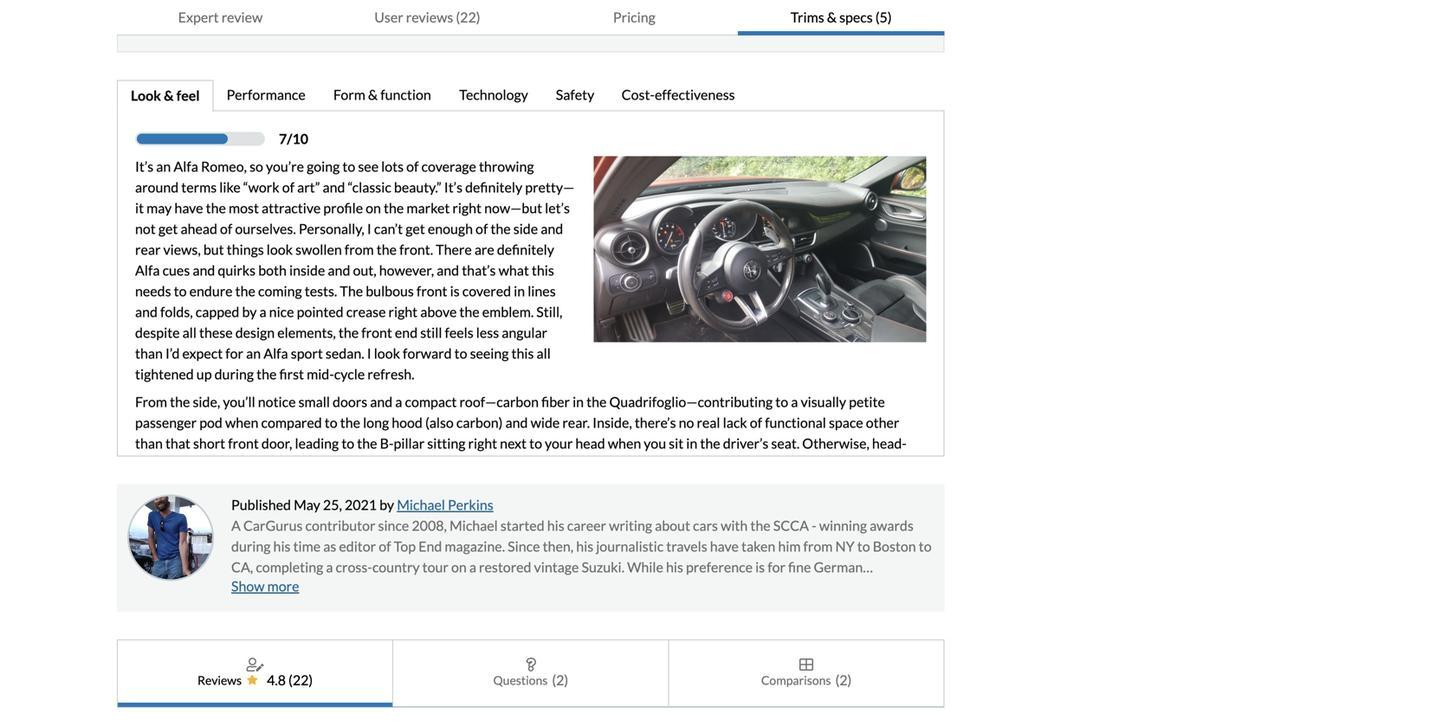 Task type: vqa. For each thing, say whether or not it's contained in the screenshot.
& to the middle
yes



Task type: locate. For each thing, give the bounding box(es) containing it.
that up published
[[256, 477, 281, 494]]

crease
[[346, 304, 386, 321]]

sedan.
[[326, 345, 364, 362]]

1 (2) from the left
[[552, 672, 569, 689]]

& left feel
[[164, 87, 174, 104]]

and up corvette
[[316, 580, 339, 597]]

look up refresh.
[[374, 345, 400, 362]]

& inside tab
[[827, 9, 837, 26]]

(2) right question image at left bottom
[[552, 672, 569, 689]]

during inside it's an alfa romeo, so you're going to see lots of coverage throwing around terms like "work of art" and "classic beauty." it's definitely pretty— it may have the most attractive profile on the market right now—but let's not get ahead of ourselves. personally, i can't get enough of the side and rear views, but things look swollen from the front. there are definitely alfa cues and quirks both inside and out, however, and that's what this needs to endure the coming tests. the bulbous front is covered in lines and folds, capped by a nice pointed crease right above the emblem. still, despite all these design elements, the front end still feels less angular than i'd expect for an alfa sport sedan. i look forward to seeing this all tightened up during the first mid-cycle refresh.
[[215, 366, 254, 383]]

1 horizontal spatial alfa
[[174, 158, 198, 175]]

b- up even
[[380, 435, 394, 452]]

0 vertical spatial an
[[156, 158, 171, 175]]

the up perkins
[[466, 477, 486, 494]]

to right next
[[529, 435, 542, 452]]

& for function
[[368, 86, 378, 103]]

folds,
[[160, 304, 193, 321]]

0 vertical spatial is
[[450, 283, 460, 300]]

0 horizontal spatial it's
[[135, 158, 154, 175]]

than down passenger
[[135, 435, 163, 452]]

tab list containing expert review
[[117, 0, 945, 36]]

this up "lines"
[[532, 262, 554, 279]]

tab panel
[[117, 111, 945, 517], [117, 709, 945, 714]]

user
[[374, 9, 403, 26]]

room
[[419, 580, 451, 597]]

profile
[[323, 200, 363, 217]]

1 horizontal spatial you
[[644, 435, 666, 452]]

endure
[[189, 283, 233, 300]]

1 horizontal spatial are
[[475, 241, 495, 258]]

1 horizontal spatial by
[[380, 497, 394, 514]]

1 vertical spatial often
[[500, 580, 533, 597]]

my left left
[[648, 477, 666, 494]]

0 vertical spatial look
[[267, 241, 293, 258]]

tall.
[[827, 456, 849, 473]]

side,
[[193, 394, 220, 411]]

are
[[475, 241, 495, 258], [213, 456, 233, 473]]

pillar down hood
[[394, 435, 425, 452]]

alfa down rear
[[135, 262, 160, 279]]

an
[[156, 158, 171, 175], [246, 345, 261, 362]]

1 horizontal spatial an
[[246, 345, 261, 362]]

0 vertical spatial than
[[135, 345, 163, 362]]

0 vertical spatial front
[[417, 283, 448, 300]]

(22) inside tab
[[456, 9, 480, 26]]

things
[[227, 241, 264, 258]]

0 horizontal spatial get
[[158, 221, 178, 237]]

b- down tall.
[[824, 477, 838, 494]]

since
[[378, 518, 409, 535]]

1 vertical spatial tab list
[[117, 80, 945, 112]]

of left "top"
[[379, 539, 391, 555]]

a left nice
[[259, 304, 266, 321]]

1 horizontal spatial sit
[[669, 435, 684, 452]]

1 horizontal spatial get
[[406, 221, 425, 237]]

in down afford
[[544, 601, 555, 618]]

still
[[420, 325, 442, 341]]

when down you'll
[[225, 415, 259, 432]]

1 vertical spatial backseat
[[580, 601, 634, 618]]

outside
[[489, 477, 534, 494]]

1 horizontal spatial &
[[368, 86, 378, 103]]

above
[[420, 304, 457, 321]]

most
[[229, 200, 259, 217]]

than inside it's an alfa romeo, so you're going to see lots of coverage throwing around terms like "work of art" and "classic beauty." it's definitely pretty— it may have the most attractive profile on the market right now—but let's not get ahead of ourselves. personally, i can't get enough of the side and rear views, but things look swollen from the front. there are definitely alfa cues and quirks both inside and out, however, and that's what this needs to endure the coming tests. the bulbous front is covered in lines and folds, capped by a nice pointed crease right above the emblem. still, despite all these design elements, the front end still feels less angular than i'd expect for an alfa sport sedan. i look forward to seeing this all tightened up during the first mid-cycle refresh.
[[135, 345, 163, 362]]

so up "work
[[250, 158, 263, 175]]

0 vertical spatial sit
[[669, 435, 684, 452]]

question image
[[526, 659, 536, 672]]

0 horizontal spatial front
[[228, 435, 259, 452]]

definitely down 'throwing'
[[465, 179, 523, 196]]

top
[[394, 539, 416, 555]]

0 vertical spatial tab list
[[117, 0, 945, 36]]

from inside a cargurus contributor since 2008, michael started his career writing about cars with the scca - winning awards during his time as editor of top end magazine. since then, his journalistic travels have taken him from ny to boston to ca, completing a cross-country tour on a restored vintage suzuki. while his preference is for fine german automobiles - and the extra leg room they so often afford - his first automobile memories center around impromptu mustang vs. corvette races down the local highway, in the backseat of his father's latest acquisition.
[[804, 539, 833, 555]]

- right scca
[[812, 518, 817, 535]]

expert review
[[178, 9, 263, 26]]

look up both
[[267, 241, 293, 258]]

0 horizontal spatial an
[[156, 158, 171, 175]]

than inside from the side, you'll notice small doors and a compact roof—carbon fiber in the quadrifoglio—contributing to a visually petite passenger pod when compared to the long hood (also carbon) and wide rear. inside, there's no real lack of functional space other than that short front door, leading to the b-pillar sitting right next to your head when you sit in the driver's seat. otherwise, head- and legroom are in abundance up front, even for my 6-foot, 4-inch frame, though the backseat lacks legroom for the tall. my only real complaint would be that you seem to sit rather close to the outside of the vehicle, and my left arm was touching the b-pillar often while driving.
[[135, 435, 163, 452]]

1 vertical spatial first
[[603, 580, 627, 597]]

local
[[458, 601, 486, 618]]

during
[[215, 366, 254, 383], [231, 539, 271, 555]]

definitely down side
[[497, 241, 554, 258]]

1 horizontal spatial around
[[807, 580, 850, 597]]

1 vertical spatial my
[[648, 477, 666, 494]]

2 tab panel from the top
[[117, 709, 945, 714]]

while
[[135, 498, 168, 515]]

however,
[[379, 262, 434, 279]]

are inside it's an alfa romeo, so you're going to see lots of coverage throwing around terms like "work of art" and "classic beauty." it's definitely pretty— it may have the most attractive profile on the market right now—but let's not get ahead of ourselves. personally, i can't get enough of the side and rear views, but things look swollen from the front. there are definitely alfa cues and quirks both inside and out, however, and that's what this needs to endure the coming tests. the bulbous front is covered in lines and folds, capped by a nice pointed crease right above the emblem. still, despite all these design elements, the front end still feels less angular than i'd expect for an alfa sport sedan. i look forward to seeing this all tightened up during the first mid-cycle refresh.
[[475, 241, 495, 258]]

look
[[131, 87, 161, 104]]

0 vertical spatial often
[[871, 477, 904, 494]]

0 horizontal spatial (2)
[[552, 672, 569, 689]]

up down expect
[[196, 366, 212, 383]]

and up long
[[370, 394, 393, 411]]

1 vertical spatial so
[[484, 580, 497, 597]]

notice
[[258, 394, 296, 411]]

around inside a cargurus contributor since 2008, michael started his career writing about cars with the scca - winning awards during his time as editor of top end magazine. since then, his journalistic travels have taken him from ny to boston to ca, completing a cross-country tour on a restored vintage suzuki. while his preference is for fine german automobiles - and the extra leg room they so often afford - his first automobile memories center around impromptu mustang vs. corvette races down the local highway, in the backseat of his father's latest acquisition.
[[807, 580, 850, 597]]

of
[[406, 158, 419, 175], [282, 179, 295, 196], [220, 221, 232, 237], [476, 221, 488, 237], [750, 415, 762, 432], [537, 477, 549, 494], [379, 539, 391, 555], [637, 601, 649, 618]]

0 horizontal spatial by
[[242, 304, 257, 321]]

0 horizontal spatial look
[[267, 241, 293, 258]]

2 horizontal spatial alfa
[[264, 345, 288, 362]]

real right only
[[903, 456, 927, 473]]

a down as
[[326, 559, 333, 576]]

personally,
[[299, 221, 365, 237]]

for up center
[[768, 559, 786, 576]]

2 tab list from the top
[[117, 80, 945, 112]]

1 legroom from the left
[[160, 456, 211, 473]]

so inside a cargurus contributor since 2008, michael started his career writing about cars with the scca - winning awards during his time as editor of top end magazine. since then, his journalistic travels have taken him from ny to boston to ca, completing a cross-country tour on a restored vintage suzuki. while his preference is for fine german automobiles - and the extra leg room they so often afford - his first automobile memories center around impromptu mustang vs. corvette races down the local highway, in the backseat of his father's latest acquisition.
[[484, 580, 497, 597]]

0 horizontal spatial michael
[[397, 497, 445, 514]]

is up above at the left top of page
[[450, 283, 460, 300]]

1 vertical spatial right
[[389, 304, 418, 321]]

can't
[[374, 221, 403, 237]]

1 vertical spatial from
[[804, 539, 833, 555]]

out,
[[353, 262, 377, 279]]

look & feel tab
[[117, 80, 214, 112]]

0 horizontal spatial alfa
[[135, 262, 160, 279]]

0 vertical spatial when
[[225, 415, 259, 432]]

0 vertical spatial up
[[196, 366, 212, 383]]

capped
[[196, 304, 239, 321]]

-
[[812, 518, 817, 535], [309, 580, 314, 597], [575, 580, 580, 597]]

to up leading in the bottom left of the page
[[325, 415, 338, 432]]

0 vertical spatial that
[[165, 435, 191, 452]]

0 horizontal spatial legroom
[[160, 456, 211, 473]]

highway,
[[488, 601, 541, 618]]

father's
[[672, 601, 719, 618]]

rather
[[376, 477, 414, 494]]

from up out,
[[345, 241, 374, 258]]

0 vertical spatial tab panel
[[117, 111, 945, 517]]

1 vertical spatial you
[[283, 477, 306, 494]]

1 vertical spatial all
[[537, 345, 551, 362]]

1 horizontal spatial michael
[[450, 518, 498, 535]]

from
[[135, 394, 167, 411]]

winning
[[819, 518, 867, 535]]

backseat inside a cargurus contributor since 2008, michael started his career writing about cars with the scca - winning awards during his time as editor of top end magazine. since then, his journalistic travels have taken him from ny to boston to ca, completing a cross-country tour on a restored vintage suzuki. while his preference is for fine german automobiles - and the extra leg room they so often afford - his first automobile memories center around impromptu mustang vs. corvette races down the local highway, in the backseat of his father's latest acquisition.
[[580, 601, 634, 618]]

but
[[203, 241, 224, 258]]

an down design
[[246, 345, 261, 362]]

his up completing
[[273, 539, 291, 555]]

backseat inside from the side, you'll notice small doors and a compact roof—carbon fiber in the quadrifoglio—contributing to a visually petite passenger pod when compared to the long hood (also carbon) and wide rear. inside, there's no real lack of functional space other than that short front door, leading to the b-pillar sitting right next to your head when you sit in the driver's seat. otherwise, head- and legroom are in abundance up front, even for my 6-foot, 4-inch frame, though the backseat lacks legroom for the tall. my only real complaint would be that you seem to sit rather close to the outside of the vehicle, and my left arm was touching the b-pillar often while driving.
[[641, 456, 695, 473]]

close
[[417, 477, 448, 494]]

suzuki.
[[582, 559, 625, 576]]

mid-
[[307, 366, 334, 383]]

show
[[231, 578, 265, 595]]

often down only
[[871, 477, 904, 494]]

1 tab list from the top
[[117, 0, 945, 36]]

may
[[294, 497, 320, 514]]

comparisons
[[761, 674, 831, 688]]

1 horizontal spatial up
[[319, 456, 334, 473]]

0 horizontal spatial (22)
[[289, 672, 313, 689]]

during up ca,
[[231, 539, 271, 555]]

2 (2) from the left
[[836, 672, 852, 689]]

often up highway,
[[500, 580, 533, 597]]

legroom
[[160, 456, 211, 473], [731, 456, 781, 473]]

1 horizontal spatial have
[[710, 539, 739, 555]]

1 get from the left
[[158, 221, 178, 237]]

1 vertical spatial up
[[319, 456, 334, 473]]

an up may
[[156, 158, 171, 175]]

first down sport
[[279, 366, 304, 383]]

i right sedan.
[[367, 345, 371, 362]]

and up complaint
[[135, 456, 158, 473]]

first inside a cargurus contributor since 2008, michael started his career writing about cars with the scca - winning awards during his time as editor of top end magazine. since then, his journalistic travels have taken him from ny to boston to ca, completing a cross-country tour on a restored vintage suzuki. while his preference is for fine german automobiles - and the extra leg room they so often afford - his first automobile memories center around impromptu mustang vs. corvette races down the local highway, in the backseat of his father's latest acquisition.
[[603, 580, 627, 597]]

(2) for questions (2)
[[552, 672, 569, 689]]

coverage
[[422, 158, 476, 175]]

0 horizontal spatial have
[[175, 200, 203, 217]]

for
[[225, 345, 243, 362], [405, 456, 423, 473], [784, 456, 802, 473], [768, 559, 786, 576]]

first down suzuki.
[[603, 580, 627, 597]]

a down magazine.
[[469, 559, 476, 576]]

it's up it at the top left
[[135, 158, 154, 175]]

0 horizontal spatial around
[[135, 179, 179, 196]]

th large image
[[800, 659, 814, 672]]

terms
[[181, 179, 217, 196]]

cycle
[[334, 366, 365, 383]]

1 horizontal spatial from
[[804, 539, 833, 555]]

0 horizontal spatial up
[[196, 366, 212, 383]]

1 horizontal spatial when
[[608, 435, 641, 452]]

i
[[367, 221, 371, 237], [367, 345, 371, 362]]

1 vertical spatial i
[[367, 345, 371, 362]]

2 vertical spatial right
[[468, 435, 497, 452]]

a cargurus contributor since 2008, michael started his career writing about cars with the scca - winning awards during his time as editor of top end magazine. since then, his journalistic travels have taken him from ny to boston to ca, completing a cross-country tour on a restored vintage suzuki. while his preference is for fine german automobiles - and the extra leg room they so often afford - his first automobile memories center around impromptu mustang vs. corvette races down the local highway, in the backseat of his father's latest acquisition.
[[231, 518, 932, 618]]

trims
[[791, 9, 825, 26]]

backseat
[[641, 456, 695, 473], [580, 601, 634, 618]]

& right form
[[368, 86, 378, 103]]

than down the despite at the left top
[[135, 345, 163, 362]]

0 horizontal spatial from
[[345, 241, 374, 258]]

on down "classic
[[366, 200, 381, 217]]

was
[[719, 477, 743, 494]]

cost-
[[622, 86, 655, 103]]

in inside it's an alfa romeo, so you're going to see lots of coverage throwing around terms like "work of art" and "classic beauty." it's definitely pretty— it may have the most attractive profile on the market right now—but let's not get ahead of ourselves. personally, i can't get enough of the side and rear views, but things look swollen from the front. there are definitely alfa cues and quirks both inside and out, however, and that's what this needs to endure the coming tests. the bulbous front is covered in lines and folds, capped by a nice pointed crease right above the emblem. still, despite all these design elements, the front end still feels less angular than i'd expect for an alfa sport sedan. i look forward to seeing this all tightened up during the first mid-cycle refresh.
[[514, 283, 525, 300]]

trims & specs (5) tab
[[738, 0, 945, 36]]

0 horizontal spatial -
[[309, 580, 314, 597]]

not
[[135, 221, 156, 237]]

around up may
[[135, 179, 179, 196]]

though
[[573, 456, 616, 473]]

0 vertical spatial pillar
[[394, 435, 425, 452]]

0 vertical spatial this
[[532, 262, 554, 279]]

1 horizontal spatial on
[[451, 559, 467, 576]]

of right lots at the left top of page
[[406, 158, 419, 175]]

0 horizontal spatial so
[[250, 158, 263, 175]]

michael up magazine.
[[450, 518, 498, 535]]

a
[[231, 518, 241, 535]]

0 horizontal spatial backseat
[[580, 601, 634, 618]]

have up preference
[[710, 539, 739, 555]]

on inside it's an alfa romeo, so you're going to see lots of coverage throwing around terms like "work of art" and "classic beauty." it's definitely pretty— it may have the most attractive profile on the market right now—but let's not get ahead of ourselves. personally, i can't get enough of the side and rear views, but things look swollen from the front. there are definitely alfa cues and quirks both inside and out, however, and that's what this needs to endure the coming tests. the bulbous front is covered in lines and folds, capped by a nice pointed crease right above the emblem. still, despite all these design elements, the front end still feels less angular than i'd expect for an alfa sport sedan. i look forward to seeing this all tightened up during the first mid-cycle refresh.
[[366, 200, 381, 217]]

for inside it's an alfa romeo, so you're going to see lots of coverage throwing around terms like "work of art" and "classic beauty." it's definitely pretty— it may have the most attractive profile on the market right now—but let's not get ahead of ourselves. personally, i can't get enough of the side and rear views, but things look swollen from the front. there are definitely alfa cues and quirks both inside and out, however, and that's what this needs to endure the coming tests. the bulbous front is covered in lines and folds, capped by a nice pointed crease right above the emblem. still, despite all these design elements, the front end still feels less angular than i'd expect for an alfa sport sedan. i look forward to seeing this all tightened up during the first mid-cycle refresh.
[[225, 345, 243, 362]]

extra
[[364, 580, 396, 597]]

front left door,
[[228, 435, 259, 452]]

0 horizontal spatial you
[[283, 477, 306, 494]]

2 horizontal spatial front
[[417, 283, 448, 300]]

short
[[193, 435, 225, 452]]

all down angular
[[537, 345, 551, 362]]

tab panel containing 7
[[117, 111, 945, 517]]

the right though
[[618, 456, 638, 473]]

0 vertical spatial backseat
[[641, 456, 695, 473]]

(5)
[[876, 9, 892, 26]]

1 horizontal spatial backseat
[[641, 456, 695, 473]]

comparisons (2)
[[761, 672, 852, 689]]

michael up the 2008,
[[397, 497, 445, 514]]

long
[[363, 415, 389, 432]]

1 vertical spatial definitely
[[497, 241, 554, 258]]

function
[[381, 86, 431, 103]]

look
[[267, 241, 293, 258], [374, 345, 400, 362]]

tab list containing 4.8
[[117, 640, 945, 709]]

1 vertical spatial are
[[213, 456, 233, 473]]

often inside from the side, you'll notice small doors and a compact roof—carbon fiber in the quadrifoglio—contributing to a visually petite passenger pod when compared to the long hood (also carbon) and wide rear. inside, there's no real lack of functional space other than that short front door, leading to the b-pillar sitting right next to your head when you sit in the driver's seat. otherwise, head- and legroom are in abundance up front, even for my 6-foot, 4-inch frame, though the backseat lacks legroom for the tall. my only real complaint would be that you seem to sit rather close to the outside of the vehicle, and my left arm was touching the b-pillar often while driving.
[[871, 477, 904, 494]]

travels
[[667, 539, 708, 555]]

his down career
[[576, 539, 594, 555]]

automobile
[[630, 580, 699, 597]]

front up above at the left top of page
[[417, 283, 448, 300]]

end
[[395, 325, 418, 341]]

1 vertical spatial michael
[[450, 518, 498, 535]]

0 vertical spatial all
[[182, 325, 197, 341]]

1 vertical spatial than
[[135, 435, 163, 452]]

career
[[567, 518, 606, 535]]

your
[[545, 435, 573, 452]]

michael inside a cargurus contributor since 2008, michael started his career writing about cars with the scca - winning awards during his time as editor of top end magazine. since then, his journalistic travels have taken him from ny to boston to ca, completing a cross-country tour on a restored vintage suzuki. while his preference is for fine german automobiles - and the extra leg room they so often afford - his first automobile memories center around impromptu mustang vs. corvette races down the local highway, in the backseat of his father's latest acquisition.
[[450, 518, 498, 535]]

safety tab
[[543, 80, 609, 112]]

up up seem
[[319, 456, 334, 473]]

roof—carbon
[[460, 394, 539, 411]]

1 horizontal spatial (2)
[[836, 672, 852, 689]]

are inside from the side, you'll notice small doors and a compact roof—carbon fiber in the quadrifoglio—contributing to a visually petite passenger pod when compared to the long hood (also carbon) and wide rear. inside, there's no real lack of functional space other than that short front door, leading to the b-pillar sitting right next to your head when you sit in the driver's seat. otherwise, head- and legroom are in abundance up front, even for my 6-foot, 4-inch frame, though the backseat lacks legroom for the tall. my only real complaint would be that you seem to sit rather close to the outside of the vehicle, and my left arm was touching the b-pillar often while driving.
[[213, 456, 233, 473]]

of down automobile
[[637, 601, 649, 618]]

now—but
[[484, 200, 542, 217]]

a up functional
[[791, 394, 798, 411]]

to right ny
[[858, 539, 870, 555]]

the up passenger
[[170, 394, 190, 411]]

for down these
[[225, 345, 243, 362]]

as
[[323, 539, 336, 555]]

0 vertical spatial during
[[215, 366, 254, 383]]

b-
[[380, 435, 394, 452], [824, 477, 838, 494]]

2 than from the top
[[135, 435, 163, 452]]

1 vertical spatial alfa
[[135, 262, 160, 279]]

to down front,
[[343, 477, 356, 494]]

performance
[[227, 86, 306, 103]]

1 horizontal spatial all
[[537, 345, 551, 362]]

so right they
[[484, 580, 497, 597]]

alfa
[[174, 158, 198, 175], [135, 262, 160, 279], [264, 345, 288, 362]]

- right afford
[[575, 580, 580, 597]]

0 vertical spatial alfa
[[174, 158, 198, 175]]

tab list up technology at the left top
[[117, 0, 945, 36]]

tightened
[[135, 366, 194, 383]]

1 vertical spatial tab panel
[[117, 709, 945, 714]]

backseat up left
[[641, 456, 695, 473]]

up inside from the side, you'll notice small doors and a compact roof—carbon fiber in the quadrifoglio—contributing to a visually petite passenger pod when compared to the long hood (also carbon) and wide rear. inside, there's no real lack of functional space other than that short front door, leading to the b-pillar sitting right next to your head when you sit in the driver's seat. otherwise, head- and legroom are in abundance up front, even for my 6-foot, 4-inch frame, though the backseat lacks legroom for the tall. my only real complaint would be that you seem to sit rather close to the outside of the vehicle, and my left arm was touching the b-pillar often while driving.
[[319, 456, 334, 473]]

1 than from the top
[[135, 345, 163, 362]]

0 horizontal spatial &
[[164, 87, 174, 104]]

1 vertical spatial that
[[256, 477, 281, 494]]

to up front,
[[342, 435, 355, 452]]

feel
[[176, 87, 200, 104]]

tab list down highway,
[[117, 640, 945, 709]]

design
[[235, 325, 275, 341]]

pricing tab
[[531, 0, 738, 36]]

by down rather
[[380, 497, 394, 514]]

this down angular
[[512, 345, 534, 362]]

3 tab list from the top
[[117, 640, 945, 709]]

you down there's on the bottom
[[644, 435, 666, 452]]

2 i from the top
[[367, 345, 371, 362]]

0 vertical spatial so
[[250, 158, 263, 175]]

0 vertical spatial (22)
[[456, 9, 480, 26]]

by inside it's an alfa romeo, so you're going to see lots of coverage throwing around terms like "work of art" and "classic beauty." it's definitely pretty— it may have the most attractive profile on the market right now—but let's not get ahead of ourselves. personally, i can't get enough of the side and rear views, but things look swollen from the front. there are definitely alfa cues and quirks both inside and out, however, and that's what this needs to endure the coming tests. the bulbous front is covered in lines and folds, capped by a nice pointed crease right above the emblem. still, despite all these design elements, the front end still feels less angular than i'd expect for an alfa sport sedan. i look forward to seeing this all tightened up during the first mid-cycle refresh.
[[242, 304, 257, 321]]

driver's
[[723, 435, 769, 452]]

the down quirks in the top left of the page
[[235, 283, 255, 300]]

first inside it's an alfa romeo, so you're going to see lots of coverage throwing around terms like "work of art" and "classic beauty." it's definitely pretty— it may have the most attractive profile on the market right now—but let's not get ahead of ourselves. personally, i can't get enough of the side and rear views, but things look swollen from the front. there are definitely alfa cues and quirks both inside and out, however, and that's what this needs to endure the coming tests. the bulbous front is covered in lines and folds, capped by a nice pointed crease right above the emblem. still, despite all these design elements, the front end still feels less angular than i'd expect for an alfa sport sedan. i look forward to seeing this all tightened up during the first mid-cycle refresh.
[[279, 366, 304, 383]]

1 horizontal spatial is
[[756, 559, 765, 576]]

questions count element
[[552, 671, 569, 691]]

0 vertical spatial have
[[175, 200, 203, 217]]

my left 6-
[[426, 456, 444, 473]]

and
[[323, 179, 345, 196], [541, 221, 563, 237], [193, 262, 215, 279], [328, 262, 350, 279], [437, 262, 459, 279], [135, 304, 158, 321], [370, 394, 393, 411], [506, 415, 528, 432], [135, 456, 158, 473], [623, 477, 645, 494], [316, 580, 339, 597]]

6-
[[447, 456, 459, 473]]

tab list
[[117, 0, 945, 36], [117, 80, 945, 112], [117, 640, 945, 709]]

the up sedan.
[[339, 325, 359, 341]]

reviews count element
[[289, 671, 313, 691]]

all down folds,
[[182, 325, 197, 341]]

1 tab panel from the top
[[117, 111, 945, 517]]

have
[[175, 200, 203, 217], [710, 539, 739, 555]]

the up notice at the left bottom of the page
[[257, 366, 277, 383]]

from left ny
[[804, 539, 833, 555]]

it's down "coverage"
[[444, 179, 463, 196]]



Task type: describe. For each thing, give the bounding box(es) containing it.
lots
[[381, 158, 404, 175]]

no
[[679, 415, 694, 432]]

a up hood
[[395, 394, 402, 411]]

center
[[764, 580, 804, 597]]

coming
[[258, 283, 302, 300]]

technology tab
[[446, 80, 543, 112]]

for inside a cargurus contributor since 2008, michael started his career writing about cars with the scca - winning awards during his time as editor of top end magazine. since then, his journalistic travels have taken him from ny to boston to ca, completing a cross-country tour on a restored vintage suzuki. while his preference is for fine german automobiles - and the extra leg room they so often afford - his first automobile memories center around impromptu mustang vs. corvette races down the local highway, in the backseat of his father's latest acquisition.
[[768, 559, 786, 576]]

doors
[[333, 394, 368, 411]]

of down frame,
[[537, 477, 549, 494]]

tab panel for tab list containing 4.8
[[117, 709, 945, 714]]

so inside it's an alfa romeo, so you're going to see lots of coverage throwing around terms like "work of art" and "classic beauty." it's definitely pretty— it may have the most attractive profile on the market right now—but let's not get ahead of ourselves. personally, i can't get enough of the side and rear views, but things look swollen from the front. there are definitely alfa cues and quirks both inside and out, however, and that's what this needs to endure the coming tests. the bulbous front is covered in lines and folds, capped by a nice pointed crease right above the emblem. still, despite all these design elements, the front end still feels less angular than i'd expect for an alfa sport sedan. i look forward to seeing this all tightened up during the first mid-cycle refresh.
[[250, 158, 263, 175]]

acquisition.
[[758, 601, 827, 618]]

carbon)
[[456, 415, 503, 432]]

show more button
[[231, 578, 299, 595]]

often inside a cargurus contributor since 2008, michael started his career writing about cars with the scca - winning awards during his time as editor of top end magazine. since then, his journalistic travels have taken him from ny to boston to ca, completing a cross-country tour on a restored vintage suzuki. while his preference is for fine german automobiles - and the extra leg room they so often afford - his first automobile memories center around impromptu mustang vs. corvette races down the local highway, in the backseat of his father's latest acquisition.
[[500, 580, 533, 597]]

1 horizontal spatial it's
[[444, 179, 463, 196]]

the
[[340, 283, 363, 300]]

1 vertical spatial this
[[512, 345, 534, 362]]

4.8 (22)
[[267, 672, 313, 689]]

1 vertical spatial real
[[903, 456, 927, 473]]

front inside from the side, you'll notice small doors and a compact roof—carbon fiber in the quadrifoglio—contributing to a visually petite passenger pod when compared to the long hood (also carbon) and wide rear. inside, there's no real lack of functional space other than that short front door, leading to the b-pillar sitting right next to your head when you sit in the driver's seat. otherwise, head- and legroom are in abundance up front, even for my 6-foot, 4-inch frame, though the backseat lacks legroom for the tall. my only real complaint would be that you seem to sit rather close to the outside of the vehicle, and my left arm was touching the b-pillar often while driving.
[[228, 435, 259, 452]]

on inside a cargurus contributor since 2008, michael started his career writing about cars with the scca - winning awards during his time as editor of top end magazine. since then, his journalistic travels have taken him from ny to boston to ca, completing a cross-country tour on a restored vintage suzuki. while his preference is for fine german automobiles - and the extra leg room they so often afford - his first automobile memories center around impromptu mustang vs. corvette races down the local highway, in the backseat of his father's latest acquisition.
[[451, 559, 467, 576]]

specs
[[840, 9, 873, 26]]

0 vertical spatial definitely
[[465, 179, 523, 196]]

michael perkins link
[[397, 497, 494, 514]]

would
[[198, 477, 235, 494]]

in inside a cargurus contributor since 2008, michael started his career writing about cars with the scca - winning awards during his time as editor of top end magazine. since then, his journalistic travels have taken him from ny to boston to ca, completing a cross-country tour on a restored vintage suzuki. while his preference is for fine german automobiles - and the extra leg room they so often afford - his first automobile memories center around impromptu mustang vs. corvette races down the local highway, in the backseat of his father's latest acquisition.
[[544, 601, 555, 618]]

both
[[258, 262, 287, 279]]

michael for started
[[450, 518, 498, 535]]

0 vertical spatial right
[[453, 200, 482, 217]]

cost-effectiveness tab
[[609, 80, 751, 112]]

2 horizontal spatial -
[[812, 518, 817, 535]]

enough
[[428, 221, 473, 237]]

have inside a cargurus contributor since 2008, michael started his career writing about cars with the scca - winning awards during his time as editor of top end magazine. since then, his journalistic travels have taken him from ny to boston to ca, completing a cross-country tour on a restored vintage suzuki. while his preference is for fine german automobiles - and the extra leg room they so often afford - his first automobile memories center around impromptu mustang vs. corvette races down the local highway, in the backseat of his father's latest acquisition.
[[710, 539, 739, 555]]

to down 6-
[[451, 477, 463, 494]]

and up profile
[[323, 179, 345, 196]]

user edit image
[[247, 659, 264, 672]]

the down cross- at the bottom
[[341, 580, 362, 597]]

vs.
[[287, 601, 304, 618]]

a inside it's an alfa romeo, so you're going to see lots of coverage throwing around terms like "work of art" and "classic beauty." it's definitely pretty— it may have the most attractive profile on the market right now—but let's not get ahead of ourselves. personally, i can't get enough of the side and rear views, but things look swollen from the front. there are definitely alfa cues and quirks both inside and out, however, and that's what this needs to endure the coming tests. the bulbous front is covered in lines and folds, capped by a nice pointed crease right above the emblem. still, despite all these design elements, the front end still feels less angular than i'd expect for an alfa sport sedan. i look forward to seeing this all tightened up during the first mid-cycle refresh.
[[259, 304, 266, 321]]

ourselves.
[[235, 221, 296, 237]]

ny
[[836, 539, 855, 555]]

0 horizontal spatial real
[[697, 415, 720, 432]]

the down long
[[357, 435, 377, 452]]

and down there on the left
[[437, 262, 459, 279]]

1 horizontal spatial front
[[361, 325, 392, 341]]

1 horizontal spatial that
[[256, 477, 281, 494]]

1 i from the top
[[367, 221, 371, 237]]

is inside it's an alfa romeo, so you're going to see lots of coverage throwing around terms like "work of art" and "classic beauty." it's definitely pretty— it may have the most attractive profile on the market right now—but let's not get ahead of ourselves. personally, i can't get enough of the side and rear views, but things look swollen from the front. there are definitely alfa cues and quirks both inside and out, however, and that's what this needs to endure the coming tests. the bulbous front is covered in lines and folds, capped by a nice pointed crease right above the emblem. still, despite all these design elements, the front end still feels less angular than i'd expect for an alfa sport sedan. i look forward to seeing this all tightened up during the first mid-cycle refresh.
[[450, 283, 460, 300]]

hood
[[392, 415, 423, 432]]

for down the "seat."
[[784, 456, 802, 473]]

comparisons count element
[[836, 671, 852, 691]]

his up then, on the bottom
[[547, 518, 565, 535]]

of left art"
[[282, 179, 295, 196]]

and up next
[[506, 415, 528, 432]]

cargurus
[[243, 518, 303, 535]]

and down let's
[[541, 221, 563, 237]]

rear.
[[563, 415, 590, 432]]

1 vertical spatial sit
[[359, 477, 373, 494]]

his down automobile
[[652, 601, 669, 618]]

side
[[514, 221, 538, 237]]

going
[[307, 158, 340, 175]]

1 vertical spatial an
[[246, 345, 261, 362]]

the down room
[[435, 601, 455, 618]]

his down suzuki.
[[583, 580, 600, 597]]

complaint
[[135, 477, 195, 494]]

to left see
[[343, 158, 355, 175]]

expert review tab
[[117, 0, 324, 36]]

1 vertical spatial by
[[380, 497, 394, 514]]

the down frame,
[[552, 477, 572, 494]]

and inside a cargurus contributor since 2008, michael started his career writing about cars with the scca - winning awards during his time as editor of top end magazine. since then, his journalistic travels have taken him from ny to boston to ca, completing a cross-country tour on a restored vintage suzuki. while his preference is for fine german automobiles - and the extra leg room they so often afford - his first automobile memories center around impromptu mustang vs. corvette races down the local highway, in the backseat of his father's latest acquisition.
[[316, 580, 339, 597]]

elements,
[[277, 325, 336, 341]]

the up inside,
[[587, 394, 607, 411]]

2008,
[[412, 518, 447, 535]]

effectiveness
[[655, 86, 735, 103]]

2 vertical spatial alfa
[[264, 345, 288, 362]]

tab panel for tab list containing performance
[[117, 111, 945, 517]]

and right vehicle,
[[623, 477, 645, 494]]

mustang
[[231, 601, 285, 618]]

1 vertical spatial pillar
[[838, 477, 869, 494]]

vehicle,
[[575, 477, 620, 494]]

these
[[199, 325, 233, 341]]

inch
[[503, 456, 529, 473]]

0 horizontal spatial pillar
[[394, 435, 425, 452]]

his up automobile
[[666, 559, 683, 576]]

and up endure
[[193, 262, 215, 279]]

and up the
[[328, 262, 350, 279]]

covered
[[462, 283, 511, 300]]

safety
[[556, 86, 595, 103]]

about
[[655, 518, 690, 535]]

him
[[778, 539, 801, 555]]

latest
[[721, 601, 756, 618]]

0 horizontal spatial when
[[225, 415, 259, 432]]

refresh.
[[368, 366, 415, 383]]

the right touching
[[801, 477, 821, 494]]

michael for perkins
[[397, 497, 445, 514]]

corvette
[[306, 601, 361, 618]]

the down the can't
[[377, 241, 397, 258]]

scca
[[773, 518, 809, 535]]

during inside a cargurus contributor since 2008, michael started his career writing about cars with the scca - winning awards during his time as editor of top end magazine. since then, his journalistic travels have taken him from ny to boston to ca, completing a cross-country tour on a restored vintage suzuki. while his preference is for fine german automobiles - and the extra leg room they so often afford - his first automobile memories center around impromptu mustang vs. corvette races down the local highway, in the backseat of his father's latest acquisition.
[[231, 539, 271, 555]]

expert
[[178, 9, 219, 26]]

inside,
[[593, 415, 632, 432]]

look & feel
[[131, 87, 200, 104]]

front.
[[399, 241, 433, 258]]

and down needs
[[135, 304, 158, 321]]

started
[[501, 518, 545, 535]]

10
[[292, 130, 308, 147]]

2017 alfa romeo giulia test drive review lookandfeelimage image
[[594, 156, 927, 343]]

it
[[135, 200, 144, 217]]

the down now—but
[[491, 221, 511, 237]]

1 horizontal spatial my
[[648, 477, 666, 494]]

petite
[[849, 394, 885, 411]]

of right the lack
[[750, 415, 762, 432]]

1 horizontal spatial b-
[[824, 477, 838, 494]]

sitting
[[427, 435, 466, 452]]

compared
[[261, 415, 322, 432]]

the up feels
[[460, 304, 480, 321]]

is inside a cargurus contributor since 2008, michael started his career writing about cars with the scca - winning awards during his time as editor of top end magazine. since then, his journalistic travels have taken him from ny to boston to ca, completing a cross-country tour on a restored vintage suzuki. while his preference is for fine german automobiles - and the extra leg room they so often afford - his first automobile memories center around impromptu mustang vs. corvette races down the local highway, in the backseat of his father's latest acquisition.
[[756, 559, 765, 576]]

the down like
[[206, 200, 226, 217]]

pod
[[199, 415, 223, 432]]

views,
[[163, 241, 201, 258]]

from inside it's an alfa romeo, so you're going to see lots of coverage throwing around terms like "work of art" and "classic beauty." it's definitely pretty— it may have the most attractive profile on the market right now—but let's not get ahead of ourselves. personally, i can't get enough of the side and rear views, but things look swollen from the front. there are definitely alfa cues and quirks both inside and out, however, and that's what this needs to endure the coming tests. the bulbous front is covered in lines and folds, capped by a nice pointed crease right above the emblem. still, despite all these design elements, the front end still feels less angular than i'd expect for an alfa sport sedan. i look forward to seeing this all tightened up during the first mid-cycle refresh.
[[345, 241, 374, 258]]

the up taken
[[751, 518, 771, 535]]

tour
[[423, 559, 449, 576]]

(2) for comparisons (2)
[[836, 672, 852, 689]]

still,
[[537, 304, 563, 321]]

performance tab
[[214, 80, 320, 112]]

from the side, you'll notice small doors and a compact roof—carbon fiber in the quadrifoglio—contributing to a visually petite passenger pod when compared to the long hood (also carbon) and wide rear. inside, there's no real lack of functional space other than that short front door, leading to the b-pillar sitting right next to your head when you sit in the driver's seat. otherwise, head- and legroom are in abundance up front, even for my 6-foot, 4-inch frame, though the backseat lacks legroom for the tall. my only real complaint would be that you seem to sit rather close to the outside of the vehicle, and my left arm was touching the b-pillar often while driving.
[[135, 394, 927, 515]]

right inside from the side, you'll notice small doors and a compact roof—carbon fiber in the quadrifoglio—contributing to a visually petite passenger pod when compared to the long hood (also carbon) and wide rear. inside, there's no real lack of functional space other than that short front door, leading to the b-pillar sitting right next to your head when you sit in the driver's seat. otherwise, head- and legroom are in abundance up front, even for my 6-foot, 4-inch frame, though the backseat lacks legroom for the tall. my only real complaint would be that you seem to sit rather close to the outside of the vehicle, and my left arm was touching the b-pillar often while driving.
[[468, 435, 497, 452]]

for right even
[[405, 456, 423, 473]]

form
[[333, 86, 365, 103]]

2021
[[345, 497, 377, 514]]

1 vertical spatial when
[[608, 435, 641, 452]]

to right boston at the right bottom of page
[[919, 539, 932, 555]]

pointed
[[297, 304, 344, 321]]

& for specs
[[827, 9, 837, 26]]

form & function tab
[[320, 80, 446, 112]]

have inside it's an alfa romeo, so you're going to see lots of coverage throwing around terms like "work of art" and "classic beauty." it's definitely pretty— it may have the most attractive profile on the market right now—but let's not get ahead of ourselves. personally, i can't get enough of the side and rear views, but things look swollen from the front. there are definitely alfa cues and quirks both inside and out, however, and that's what this needs to endure the coming tests. the bulbous front is covered in lines and folds, capped by a nice pointed crease right above the emblem. still, despite all these design elements, the front end still feels less angular than i'd expect for an alfa sport sedan. i look forward to seeing this all tightened up during the first mid-cycle refresh.
[[175, 200, 203, 217]]

0 vertical spatial my
[[426, 456, 444, 473]]

the down doors
[[340, 415, 360, 432]]

0 vertical spatial you
[[644, 435, 666, 452]]

automobiles
[[231, 580, 306, 597]]

cross-
[[336, 559, 372, 576]]

2 legroom from the left
[[731, 456, 781, 473]]

0 horizontal spatial b-
[[380, 435, 394, 452]]

up inside it's an alfa romeo, so you're going to see lots of coverage throwing around terms like "work of art" and "classic beauty." it's definitely pretty— it may have the most attractive profile on the market right now—but let's not get ahead of ourselves. personally, i can't get enough of the side and rear views, but things look swollen from the front. there are definitely alfa cues and quirks both inside and out, however, and that's what this needs to endure the coming tests. the bulbous front is covered in lines and folds, capped by a nice pointed crease right above the emblem. still, despite all these design elements, the front end still feels less angular than i'd expect for an alfa sport sedan. i look forward to seeing this all tightened up during the first mid-cycle refresh.
[[196, 366, 212, 383]]

the up lacks
[[700, 435, 720, 452]]

taken
[[742, 539, 776, 555]]

time
[[293, 539, 321, 555]]

1 vertical spatial (22)
[[289, 672, 313, 689]]

in up be
[[236, 456, 247, 473]]

michael perkins automotive journalist image
[[127, 495, 214, 582]]

driving.
[[171, 498, 216, 515]]

impromptu
[[853, 580, 921, 597]]

feels
[[445, 325, 474, 341]]

0 horizontal spatial that
[[165, 435, 191, 452]]

foot,
[[459, 456, 488, 473]]

small
[[299, 394, 330, 411]]

1 horizontal spatial -
[[575, 580, 580, 597]]

"work
[[243, 179, 280, 196]]

emblem.
[[482, 304, 534, 321]]

the down afford
[[558, 601, 578, 618]]

bulbous
[[366, 283, 414, 300]]

abundance
[[250, 456, 316, 473]]

of up but
[[220, 221, 232, 237]]

front,
[[337, 456, 371, 473]]

user reviews (22) tab
[[324, 0, 531, 36]]

passenger
[[135, 415, 197, 432]]

vintage
[[534, 559, 579, 576]]

tests.
[[305, 283, 337, 300]]

journalistic
[[596, 539, 664, 555]]

compact
[[405, 394, 457, 411]]

writing
[[609, 518, 652, 535]]

to up folds,
[[174, 283, 187, 300]]

2 get from the left
[[406, 221, 425, 237]]

around inside it's an alfa romeo, so you're going to see lots of coverage throwing around terms like "work of art" and "classic beauty." it's definitely pretty— it may have the most attractive profile on the market right now—but let's not get ahead of ourselves. personally, i can't get enough of the side and rear views, but things look swollen from the front. there are definitely alfa cues and quirks both inside and out, however, and that's what this needs to endure the coming tests. the bulbous front is covered in lines and folds, capped by a nice pointed crease right above the emblem. still, despite all these design elements, the front end still feels less angular than i'd expect for an alfa sport sedan. i look forward to seeing this all tightened up during the first mid-cycle refresh.
[[135, 179, 179, 196]]

to up functional
[[776, 394, 789, 411]]

seat.
[[771, 435, 800, 452]]

the left tall.
[[804, 456, 825, 473]]

in down no on the bottom
[[686, 435, 698, 452]]

of right enough
[[476, 221, 488, 237]]

in up 'rear.'
[[573, 394, 584, 411]]

1 vertical spatial look
[[374, 345, 400, 362]]

cars
[[693, 518, 718, 535]]

& for feel
[[164, 87, 174, 104]]

the up the can't
[[384, 200, 404, 217]]

fiber
[[542, 394, 570, 411]]

space
[[829, 415, 864, 432]]

0 horizontal spatial all
[[182, 325, 197, 341]]

rear
[[135, 241, 161, 258]]

to down feels
[[455, 345, 467, 362]]

published
[[231, 497, 291, 514]]

0 vertical spatial it's
[[135, 158, 154, 175]]

tab list containing performance
[[117, 80, 945, 112]]



